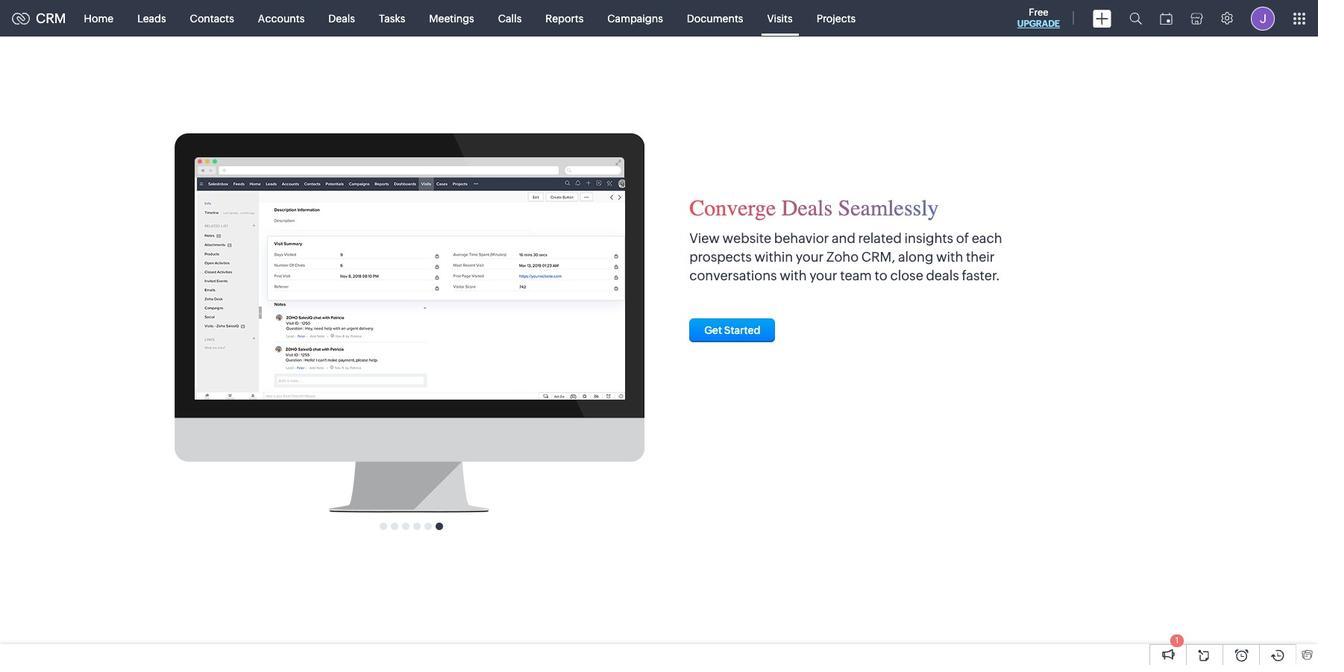 Task type: vqa. For each thing, say whether or not it's contained in the screenshot.
and
yes



Task type: describe. For each thing, give the bounding box(es) containing it.
to
[[875, 268, 888, 284]]

search image
[[1130, 12, 1142, 25]]

0 vertical spatial deals
[[329, 12, 355, 24]]

deals
[[926, 268, 959, 284]]

behavior
[[774, 230, 829, 246]]

get started button
[[690, 319, 776, 343]]

free
[[1029, 7, 1049, 18]]

profile element
[[1242, 0, 1284, 36]]

view
[[690, 230, 720, 246]]

view website behavior and related insights of each prospects within your zoho crm, along with their conversations with your team to close deals faster.
[[690, 230, 1003, 284]]

0 vertical spatial your
[[796, 249, 824, 265]]

and
[[832, 230, 856, 246]]

started
[[724, 325, 761, 337]]

1 vertical spatial your
[[810, 268, 838, 284]]

profile image
[[1251, 6, 1275, 30]]

conversations
[[690, 268, 777, 284]]

create menu image
[[1093, 9, 1112, 27]]

zoho
[[827, 249, 859, 265]]

1 vertical spatial with
[[780, 268, 807, 284]]

website
[[723, 230, 772, 246]]

insights
[[905, 230, 954, 246]]

deals link
[[317, 0, 367, 36]]

free upgrade
[[1018, 7, 1060, 29]]

prospects
[[690, 249, 752, 265]]

documents
[[687, 12, 743, 24]]

documents link
[[675, 0, 755, 36]]

home
[[84, 12, 114, 24]]

accounts
[[258, 12, 305, 24]]

upgrade
[[1018, 19, 1060, 29]]



Task type: locate. For each thing, give the bounding box(es) containing it.
tasks link
[[367, 0, 417, 36]]

campaigns link
[[596, 0, 675, 36]]

with down within
[[780, 268, 807, 284]]

search element
[[1121, 0, 1151, 37]]

close
[[890, 268, 924, 284]]

calendar image
[[1160, 12, 1173, 24]]

seamlessly
[[838, 194, 939, 221]]

team
[[840, 268, 872, 284]]

projects link
[[805, 0, 868, 36]]

crm,
[[862, 249, 896, 265]]

visits
[[767, 12, 793, 24]]

your down zoho
[[810, 268, 838, 284]]

logo image
[[12, 12, 30, 24]]

crm link
[[12, 10, 66, 26]]

with up deals
[[936, 249, 963, 265]]

within
[[755, 249, 793, 265]]

of
[[956, 230, 969, 246]]

leads
[[137, 12, 166, 24]]

1 horizontal spatial deals
[[782, 194, 833, 221]]

converge deals seamlessly
[[690, 194, 939, 221]]

get started
[[704, 325, 761, 337]]

1 vertical spatial deals
[[782, 194, 833, 221]]

1
[[1176, 636, 1179, 645]]

converge
[[690, 194, 776, 221]]

your
[[796, 249, 824, 265], [810, 268, 838, 284]]

contacts
[[190, 12, 234, 24]]

each
[[972, 230, 1003, 246]]

1 horizontal spatial with
[[936, 249, 963, 265]]

projects
[[817, 12, 856, 24]]

accounts link
[[246, 0, 317, 36]]

tasks
[[379, 12, 405, 24]]

calls link
[[486, 0, 534, 36]]

reports link
[[534, 0, 596, 36]]

their
[[966, 249, 995, 265]]

reports
[[546, 12, 584, 24]]

your down behavior
[[796, 249, 824, 265]]

related
[[858, 230, 902, 246]]

deals up behavior
[[782, 194, 833, 221]]

deals
[[329, 12, 355, 24], [782, 194, 833, 221]]

0 vertical spatial with
[[936, 249, 963, 265]]

with
[[936, 249, 963, 265], [780, 268, 807, 284]]

calls
[[498, 12, 522, 24]]

create menu element
[[1084, 0, 1121, 36]]

leads link
[[125, 0, 178, 36]]

crm
[[36, 10, 66, 26]]

get
[[704, 325, 722, 337]]

home link
[[72, 0, 125, 36]]

0 horizontal spatial with
[[780, 268, 807, 284]]

0 horizontal spatial deals
[[329, 12, 355, 24]]

campaigns
[[608, 12, 663, 24]]

along
[[898, 249, 934, 265]]

meetings
[[429, 12, 474, 24]]

contacts link
[[178, 0, 246, 36]]

visits link
[[755, 0, 805, 36]]

faster.
[[962, 268, 1000, 284]]

deals left tasks
[[329, 12, 355, 24]]

meetings link
[[417, 0, 486, 36]]



